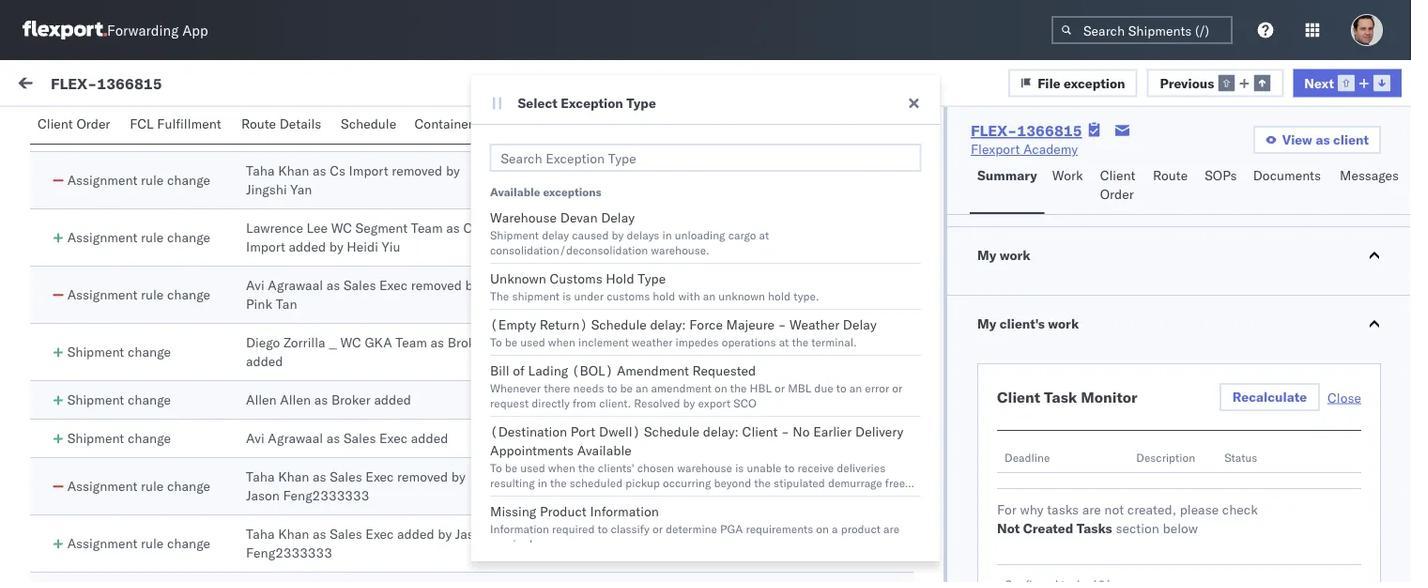 Task type: describe. For each thing, give the bounding box(es) containing it.
client's
[[1000, 316, 1045, 332]]

recalculate button
[[1220, 383, 1321, 411]]

view as client
[[1283, 132, 1370, 148]]

9:32 for avi
[[841, 430, 870, 447]]

assignment rule change for taha khan as sales exec added by jason feng2333333
[[67, 535, 210, 552]]

diego inside diego zorrilla _ wc gka team as broker added
[[246, 334, 280, 351]]

agrawaal up "warehouse"
[[673, 430, 728, 447]]

appreciate
[[162, 518, 225, 534]]

the up the product
[[550, 476, 567, 490]]

0 vertical spatial you
[[156, 461, 178, 478]]

shipment change for avi
[[67, 430, 171, 447]]

2023, for customs
[[532, 228, 568, 244]]

jingshi inside 'taha khan as cs import removed by jingshi yan'
[[246, 181, 287, 198]]

type.
[[794, 289, 819, 303]]

file
[[1038, 74, 1061, 91]]

client down sender : omkar savant
[[596, 105, 632, 122]]

0 vertical spatial documents
[[540, 116, 608, 132]]

3 oct from the top
[[483, 463, 504, 479]]

shipment change for allen
[[67, 392, 171, 408]]

0 vertical spatial that
[[181, 461, 205, 478]]

apr for apr 6, 2022 1:28 am
[[754, 229, 776, 246]]

pm left la
[[604, 228, 623, 244]]

avi right customs
[[651, 287, 669, 303]]

0 horizontal spatial messages
[[627, 116, 686, 132]]

category
[[793, 163, 838, 177]]

rule for taha khan as sales exec added by jason feng2333333
[[141, 535, 164, 552]]

to left classify
[[598, 522, 608, 536]]

are inside for why tasks are not created, please check not created tasks section below
[[1083, 502, 1102, 518]]

omkar up exception: warehouse in the bottom of the page
[[91, 307, 131, 323]]

0 horizontal spatial documents button
[[533, 107, 619, 144]]

pm up the (bol)
[[604, 341, 623, 357]]

beyond
[[714, 476, 751, 490]]

your down 'appreciate' at the left bottom of the page
[[188, 536, 214, 553]]

- right unable
[[792, 463, 800, 479]]

work right the related
[[1143, 163, 1168, 177]]

message for list
[[218, 119, 273, 136]]

status
[[1225, 450, 1258, 465]]

1 vertical spatial that
[[191, 499, 215, 515]]

client left fcl
[[38, 116, 73, 132]]

your up understanding
[[316, 499, 342, 515]]

wc inside lawrence lee wc segment team as cs import added by heidi yiu
[[331, 220, 352, 236]]

- up 'weather'
[[639, 287, 647, 303]]

0 horizontal spatial flex-1366815
[[51, 74, 162, 92]]

no
[[793, 424, 810, 440]]

delay: inside (destination port dwell) schedule delay: client -  no earlier delivery appointments available to be used when the clients' chosen warehouse is unable to receive deliveries resulting in the scheduled pickup occurring beyond the stipulated demurrage free time missing product information information required to classify or determine pga requirements on a product are required
[[703, 424, 739, 440]]

amendment
[[617, 363, 689, 379]]

0 vertical spatial messages button
[[619, 107, 696, 144]]

by inside taha khan as sales exec added by jason feng2333333
[[438, 526, 452, 543]]

mbl
[[788, 381, 811, 395]]

as inside avi agrawaal as sales exec removed by pink tan
[[327, 277, 340, 294]]

avi inside avi agrawaal as sales exec removed by pink tan
[[246, 277, 265, 294]]

my for my work button
[[978, 247, 997, 264]]

0 vertical spatial type
[[627, 95, 657, 111]]

savant down lucrative
[[134, 429, 175, 445]]

2 allen from the left
[[280, 392, 311, 408]]

my client's work button
[[948, 296, 1412, 352]]

1 up the product
[[584, 478, 592, 495]]

with inside "we are notifying you that your shipment, k & k, devan has been delayed. this often occurs when unloading cargo takes longer than expected. please note that this may impact your shipment's final delivery date. we appreciate your understanding and will update you with the status of your shipment as soon as possible."
[[81, 536, 106, 553]]

warehouse.
[[651, 243, 710, 257]]

client left task
[[998, 388, 1041, 407]]

3 for diego zorrilla _ wc gka team as broker removed by jingshi yan
[[635, 105, 643, 122]]

flex- up not on the right bottom of the page
[[1100, 463, 1140, 479]]

on inside 'bill of lading (bol) amendment requested whenever there needs to be an amendment on the hbl or mbl due to an error or request directly from client. resolved by export sco'
[[715, 381, 727, 395]]

by inside "warehouse devan delay shipment delay caused by delays in unloading cargo at consolidation/deconsolidation warehouse."
[[612, 228, 624, 242]]

1:28
[[831, 229, 859, 246]]

be inside (destination port dwell) schedule delay: client -  no earlier delivery appointments available to be used when the clients' chosen warehouse is unable to receive deliveries resulting in the scheduled pickup occurring beyond the stipulated demurrage free time missing product information information required to classify or determine pga requirements on a product are required
[[505, 461, 517, 475]]

6, for apr 6, 2022 3:29 am
[[779, 172, 791, 188]]

deliveries
[[837, 461, 886, 475]]

flex- up external (0)
[[51, 74, 97, 92]]

notifying
[[101, 461, 153, 478]]

hbl
[[750, 381, 772, 395]]

taha up la
[[608, 172, 637, 188]]

your up occurs
[[209, 461, 234, 478]]

are inside "we are notifying you that your shipment, k & k, devan has been delayed. this often occurs when unloading cargo takes longer than expected. please note that this may impact your shipment's final delivery date. we appreciate your understanding and will update you with the status of your shipment as soon as possible."
[[79, 461, 97, 478]]

heidi
[[347, 239, 379, 255]]

taha khan as cs import removed by jingshi yan
[[246, 163, 460, 198]]

am for lawrence lee wc segment team as cs import added by heidi yiu
[[863, 229, 883, 246]]

sco
[[733, 396, 757, 410]]

work_desk for allen allen as broker added
[[512, 392, 593, 408]]

apr for apr 6, 2022 3:32 am
[[754, 115, 776, 131]]

under
[[574, 289, 604, 303]]

work inside button
[[1049, 316, 1080, 332]]

fcl
[[130, 116, 154, 132]]

the
[[490, 289, 509, 303]]

great
[[109, 377, 140, 393]]

yiu
[[382, 239, 401, 255]]

impact
[[272, 499, 313, 515]]

partnership.
[[162, 396, 235, 412]]

your down may at the bottom left of page
[[229, 518, 255, 534]]

by inside lawrence lee wc segment team as cs import added by heidi yiu
[[330, 239, 344, 255]]

2 vertical spatial broker
[[332, 392, 371, 408]]

assignment rule change for lawrence lee wc segment team as cs import added by heidi yiu
[[67, 229, 210, 246]]

is inside this is a great deal and with this contract established, we will create a lucrative partnership.
[[85, 377, 95, 393]]

2 horizontal spatial an
[[849, 381, 862, 395]]

2 hold from the left
[[768, 289, 791, 303]]

clients'
[[598, 461, 634, 475]]

import inside 'taha khan as cs import removed by jingshi yan'
[[349, 163, 389, 179]]

agrawaal up force
[[673, 287, 728, 303]]

omkar up exception: unknown customs hold type
[[91, 203, 131, 220]]

client right 'work' button
[[1101, 167, 1136, 184]]

omkar savant inside button
[[91, 551, 175, 567]]

in inside "warehouse devan delay shipment delay caused by delays in unloading cargo at consolidation/deconsolidation warehouse."
[[662, 228, 672, 242]]

my work inside button
[[978, 247, 1031, 264]]

added up been
[[411, 430, 448, 447]]

- up amendment
[[647, 334, 655, 351]]

- inside (empty return) schedule delay: force majeure -  weather delay to be used when inclement weather impedes operations at the terminal.
[[778, 317, 786, 333]]

diego up search exception type text box
[[659, 105, 693, 122]]

agrawaal inside avi agrawaal as sales exec removed by pink tan
[[268, 277, 323, 294]]

am for taha khan as cs import removed by jingshi yan
[[863, 172, 883, 188]]

1 2:45 from the top
[[572, 341, 600, 357]]

used inside (destination port dwell) schedule delay: client -  no earlier delivery appointments available to be used when the clients' chosen warehouse is unable to receive deliveries resulting in the scheduled pickup occurring beyond the stipulated demurrage free time missing product information information required to classify or determine pga requirements on a product are required
[[520, 461, 545, 475]]

sales for taha khan as sales exec removed by jason feng2333333
[[330, 469, 362, 485]]

0 horizontal spatial delay
[[246, 339, 281, 356]]

3 allen from the left
[[659, 392, 690, 408]]

majeure
[[726, 317, 775, 333]]

shipment for avi agrawaal as sales exec added
[[67, 430, 124, 447]]

shipment inside "we are notifying you that your shipment, k & k, devan has been delayed. this often occurs when unloading cargo takes longer than expected. please note that this may impact your shipment's final delivery date. we appreciate your understanding and will update you with the status of your shipment as soon as possible."
[[218, 536, 273, 553]]

_ for removed
[[329, 105, 337, 122]]

details
[[280, 116, 322, 132]]

by inside 'taha khan as cs import removed by jingshi yan'
[[446, 163, 460, 179]]

impedes
[[676, 335, 719, 349]]

(0) for internal (0)
[[175, 119, 200, 136]]

- right la
[[645, 220, 653, 236]]

khan down the chosen
[[640, 478, 671, 495]]

savant up exception: unknown customs hold type
[[134, 203, 175, 220]]

yan inside 'taha khan as cs import removed by jingshi yan'
[[291, 181, 312, 198]]

0 vertical spatial a
[[99, 377, 106, 393]]

item/shipment
[[1171, 163, 1248, 177]]

containers button
[[407, 107, 491, 144]]

to up stipulated
[[785, 461, 795, 475]]

diego down force
[[659, 334, 693, 351]]

check
[[1223, 502, 1259, 518]]

change for taha khan as sales exec removed by jason feng2333333
[[167, 478, 210, 495]]

1 9:32 from the top
[[841, 344, 870, 360]]

3 2023, from the top
[[532, 463, 568, 479]]

0 vertical spatial client order
[[38, 116, 110, 132]]

assignment for taha khan as sales exec removed by jason feng2333333
[[67, 478, 137, 495]]

team deliveries - la -
[[512, 220, 653, 236]]

1 vertical spatial we
[[140, 518, 159, 534]]

air for avi agrawaal as sales exec removed by pink tan
[[580, 287, 601, 303]]

omkar savant button
[[11, 533, 1401, 582]]

exception: for exception: warehouse
[[60, 339, 126, 356]]

Search Shipments (/) text field
[[1052, 16, 1233, 44]]

import inside lawrence lee wc segment team as cs import added by heidi yiu
[[246, 239, 286, 255]]

1 vertical spatial documents button
[[1246, 159, 1333, 214]]

2022 for taha khan as sales exec removed by jason feng2333333
[[805, 478, 838, 495]]

diego inside diego zorrilla _ wc gka team as broker removed by jingshi yan
[[246, 105, 280, 122]]

lee for lawrence lee
[[512, 239, 533, 255]]

from
[[573, 396, 596, 410]]

unknown inside unknown customs hold type the shipment is under customs hold with an unknown hold type.
[[490, 271, 546, 287]]

pm right 6:27
[[873, 535, 893, 552]]

on inside (destination port dwell) schedule delay: client -  no earlier delivery appointments available to be used when the clients' chosen warehouse is unable to receive deliveries resulting in the scheduled pickup occurring beyond the stipulated demurrage free time missing product information information required to classify or determine pga requirements on a product are required
[[816, 522, 829, 536]]

added inside taha khan as sales exec added by jason feng2333333
[[397, 526, 435, 543]]

team for avi agrawaal as sales exec removed by pink tan
[[512, 287, 548, 303]]

exception
[[561, 95, 624, 111]]

type inside unknown customs hold type the shipment is under customs hold with an unknown hold type.
[[638, 271, 666, 287]]

unknown customs hold type the shipment is under customs hold with an unknown hold type.
[[490, 271, 819, 303]]

devan
[[341, 461, 377, 478]]

at inside (empty return) schedule delay: force majeure -  weather delay to be used when inclement weather impedes operations at the terminal.
[[779, 335, 789, 349]]

assignees
[[704, 116, 768, 132]]

earlier
[[813, 424, 852, 440]]

cargo inside "we are notifying you that your shipment, k & k, devan has been delayed. this often occurs when unloading cargo takes longer than expected. please note that this may impact your shipment's final delivery date. we appreciate your understanding and will update you with the status of your shipment as soon as possible."
[[315, 480, 348, 496]]

mar for taha khan as sales exec removed by jason feng2333333
[[754, 478, 778, 495]]

(0) for external (0)
[[83, 119, 107, 136]]

or inside (destination port dwell) schedule delay: client -  no earlier delivery appointments available to be used when the clients' chosen warehouse is unable to receive deliveries resulting in the scheduled pickup occurring beyond the stipulated demurrage free time missing product information information required to classify or determine pga requirements on a product are required
[[652, 522, 663, 536]]

shipment inside "warehouse devan delay shipment delay caused by delays in unloading cargo at consolidation/deconsolidation warehouse."
[[490, 228, 539, 242]]

(empty return) schedule delay: force majeure -  weather delay to be used when inclement weather impedes operations at the terminal.
[[490, 317, 877, 349]]

removed for taha khan as sales exec removed by jason feng2333333
[[397, 469, 448, 485]]

- down weather
[[792, 341, 800, 357]]

expected.
[[56, 499, 115, 515]]

this inside "we are notifying you that your shipment, k & k, devan has been delayed. this often occurs when unloading cargo takes longer than expected. please note that this may impact your shipment's final delivery date. we appreciate your understanding and will update you with the status of your shipment as soon as possible."
[[110, 480, 136, 496]]

are inside (destination port dwell) schedule delay: client -  no earlier delivery appointments available to be used when the clients' chosen warehouse is unable to receive deliveries resulting in the scheduled pickup occurring beyond the stipulated demurrage free time missing product information information required to classify or determine pga requirements on a product are required
[[884, 522, 900, 536]]

deadline
[[1005, 450, 1051, 465]]

client
[[1334, 132, 1370, 148]]

established,
[[305, 377, 379, 393]]

apr for apr 6, 2022 3:29 am
[[754, 172, 776, 188]]

2022 for taha khan as sales exec added by jason feng2333333
[[805, 535, 838, 552]]

1 vertical spatial type
[[283, 236, 313, 252]]

zorrilla up whenever
[[512, 353, 554, 370]]

khan for taha khan as cs import removed by jingshi yan
[[278, 163, 309, 179]]

contract
[[252, 377, 302, 393]]

route button
[[1146, 159, 1198, 214]]

flexport
[[971, 141, 1021, 157]]

1 right |
[[327, 77, 335, 93]]

as inside 'taha khan as cs import removed by jingshi yan'
[[313, 163, 326, 179]]

understanding
[[258, 518, 344, 534]]

and inside this is a great deal and with this contract established, we will create a lucrative partnership.
[[172, 377, 194, 393]]

apr 6, 2022 3:29 am
[[754, 172, 883, 188]]

jingshi inside diego zorrilla _ wc gka team as broker removed by jingshi yan
[[318, 124, 359, 140]]

3 26, from the top
[[508, 463, 528, 479]]

import work button
[[132, 60, 221, 111]]

apr 6, 2022 3:32 am
[[754, 115, 883, 131]]

warehouse inside "warehouse devan delay shipment delay caused by delays in unloading cargo at consolidation/deconsolidation warehouse."
[[490, 209, 557, 226]]

jason for taha khan as sales exec added by jason feng2333333
[[455, 526, 489, 543]]

as inside button
[[1317, 132, 1331, 148]]

0 horizontal spatial available
[[490, 185, 540, 199]]

2022 for diego zorrilla _ wc gka team as broker added
[[805, 344, 838, 360]]

21, for mar 21, 2022 6:27 pm
[[781, 535, 802, 552]]

savant inside button
[[134, 551, 175, 567]]

pm right 6:31
[[873, 478, 893, 495]]

caused
[[572, 228, 609, 242]]

with inside unknown customs hold type the shipment is under customs hold with an unknown hold type.
[[678, 289, 700, 303]]

to inside (destination port dwell) schedule delay: client -  no earlier delivery appointments available to be used when the clients' chosen warehouse is unable to receive deliveries resulting in the scheduled pickup occurring beyond the stipulated demurrage free time missing product information information required to classify or determine pga requirements on a product are required
[[490, 461, 502, 475]]

avi agrawaal as sales exec removed by pink tan
[[246, 277, 480, 312]]

0 vertical spatial hold
[[250, 236, 280, 252]]

work_desk client 3 - allen allen
[[512, 392, 724, 408]]

added inside lawrence lee wc segment team as cs import added by heidi yiu
[[289, 239, 326, 255]]

team for diego zorrilla _ wc gka team as broker removed by jingshi yan
[[396, 105, 427, 122]]

added down diego zorrilla _ wc gka team as broker added
[[374, 392, 411, 408]]

assignment for taha khan as cs import removed by jingshi yan
[[67, 172, 137, 188]]

- up the chosen
[[639, 430, 647, 447]]

as inside taha khan as sales exec added by jason feng2333333
[[313, 526, 326, 543]]

taha khan as sales exec added by jason feng2333333
[[246, 526, 489, 561]]

order for leftmost "client order" button
[[76, 116, 110, 132]]

0 horizontal spatial 1366815
[[97, 74, 162, 92]]

2022 for lawrence lee wc segment team as cs import added by heidi yiu
[[795, 229, 827, 246]]

been
[[405, 461, 434, 478]]

assignment rule change for diego zorrilla _ wc gka team as broker removed by jingshi yan
[[67, 115, 210, 131]]

2022 for diego zorrilla _ wc gka team as broker removed by jingshi yan
[[795, 115, 827, 131]]

team pvg air test - avi agrawaal for mar 31, 2022 8:05 am
[[512, 287, 728, 303]]

2 oct 26, 2023, 2:45 pm pdt from the top
[[483, 463, 651, 479]]

khan up la
[[640, 172, 671, 188]]

2 vertical spatial message
[[58, 163, 103, 177]]

omkar up notifying
[[91, 429, 131, 445]]

mar 21, 2022 6:31 pm
[[754, 478, 893, 495]]

customs inside unknown customs hold type the shipment is under customs hold with an unknown hold type.
[[550, 271, 602, 287]]

sops button
[[1198, 159, 1246, 214]]

k
[[301, 461, 310, 478]]

gka for removed
[[365, 105, 392, 122]]

client right from
[[596, 392, 632, 408]]

filter
[[339, 77, 367, 93]]

- left la
[[613, 220, 621, 236]]

1 horizontal spatial 1366815
[[1018, 121, 1083, 140]]

fcl fulfillment button
[[122, 107, 234, 144]]

1 vertical spatial client order
[[1101, 167, 1136, 202]]

1 horizontal spatial messages button
[[1333, 159, 1410, 214]]

3:29
[[831, 172, 859, 188]]

0 horizontal spatial my work
[[19, 72, 102, 98]]

to right the due
[[836, 381, 847, 395]]

a inside (destination port dwell) schedule delay: client -  no earlier delivery appointments available to be used when the clients' chosen warehouse is unable to receive deliveries resulting in the scheduled pickup occurring beyond the stipulated demurrage free time missing product information information required to classify or determine pga requirements on a product are required
[[832, 522, 838, 536]]

0 horizontal spatial client order button
[[30, 107, 122, 144]]

1 vertical spatial you
[[56, 536, 78, 553]]

with inside this is a great deal and with this contract established, we will create a lucrative partnership.
[[198, 377, 223, 393]]

resolved
[[634, 396, 680, 410]]

exception: for exception: unknown customs hold type
[[60, 236, 126, 252]]

avi agrawaal as sales exec added
[[246, 430, 448, 447]]

0 vertical spatial my
[[19, 72, 49, 98]]

0 vertical spatial unknown
[[130, 236, 189, 252]]

diego zorrilla _ wc gka team as broker removed by jingshi yan
[[246, 105, 487, 140]]

why
[[1021, 502, 1044, 518]]

import work
[[139, 77, 213, 93]]

omkar right :
[[546, 78, 583, 93]]

change for avi agrawaal as sales exec removed by pink tan
[[167, 287, 210, 303]]

avi up the chosen
[[651, 430, 669, 447]]

diego zorrilla for diego zorrilla _ wc gka team as broker added
[[512, 334, 693, 370]]

6:31
[[841, 478, 870, 495]]

khan for taha khan
[[640, 535, 671, 552]]

26, for delay
[[508, 341, 528, 357]]

request
[[490, 396, 529, 410]]

- right exception
[[647, 105, 655, 122]]

as inside diego zorrilla _ wc gka team as broker added
[[431, 334, 444, 351]]

26, for customs
[[508, 228, 528, 244]]

will inside "we are notifying you that your shipment, k & k, devan has been delayed. this often occurs when unloading cargo takes longer than expected. please note that this may impact your shipment's final delivery date. we appreciate your understanding and will update you with the status of your shipment as soon as possible."
[[374, 518, 394, 534]]

to up client. on the bottom of page
[[607, 381, 617, 395]]

pm left pickup
[[604, 463, 623, 479]]

wc for removed
[[341, 105, 361, 122]]

my client's work
[[978, 316, 1080, 332]]

external
[[30, 119, 79, 136]]

mar for avi agrawaal as sales exec removed by pink tan
[[754, 287, 778, 303]]

wc for added
[[341, 334, 361, 351]]

of inside 'bill of lading (bol) amendment requested whenever there needs to be an amendment on the hbl or mbl due to an error or request directly from client. resolved by export sco'
[[513, 363, 525, 379]]

- down amendment
[[647, 392, 655, 408]]

gka for added
[[365, 334, 392, 351]]

1 vertical spatial flex-1366815
[[971, 121, 1083, 140]]

will inside this is a great deal and with this contract established, we will create a lucrative partnership.
[[402, 377, 422, 393]]

as inside taha khan as sales exec removed by jason feng2333333
[[313, 469, 326, 485]]

4 allen from the left
[[693, 392, 724, 408]]

unable
[[747, 461, 782, 475]]

by inside avi agrawaal as sales exec removed by pink tan
[[466, 277, 480, 294]]

rule for taha khan as cs import removed by jingshi yan
[[141, 172, 164, 188]]

summary button
[[970, 159, 1045, 214]]

change for taha khan as cs import removed by jingshi yan
[[167, 172, 210, 188]]

exec for taha khan as sales exec added by jason feng2333333
[[366, 526, 394, 543]]

the inside "we are notifying you that your shipment, k & k, devan has been delayed. this often occurs when unloading cargo takes longer than expected. please note that this may impact your shipment's final delivery date. we appreciate your understanding and will update you with the status of your shipment as soon as possible."
[[110, 536, 129, 553]]

0 vertical spatial information
[[590, 504, 659, 520]]

diego zorrilla _ wc gka team as broker added
[[246, 334, 487, 370]]

oct 26, 2023, 2:46 pm pdt
[[483, 228, 651, 244]]

1 up devan
[[584, 172, 592, 188]]

unloading inside "we are notifying you that your shipment, k & k, devan has been delayed. this often occurs when unloading cargo takes longer than expected. please note that this may impact your shipment's final delivery date. we appreciate your understanding and will update you with the status of your shipment as soon as possible."
[[253, 480, 312, 496]]

when inside (destination port dwell) schedule delay: client -  no earlier delivery appointments available to be used when the clients' chosen warehouse is unable to receive deliveries resulting in the scheduled pickup occurring beyond the stipulated demurrage free time missing product information information required to classify or determine pga requirements on a product are required
[[548, 461, 575, 475]]

unknown
[[719, 289, 765, 303]]

(destination port dwell) schedule delay: client -  no earlier delivery appointments available to be used when the clients' chosen warehouse is unable to receive deliveries resulting in the scheduled pickup occurring beyond the stipulated demurrage free time missing product information information required to classify or determine pga requirements on a product are required
[[490, 424, 905, 551]]

zorrilla down "select"
[[512, 124, 554, 140]]

close
[[1328, 389, 1362, 406]]

1 vertical spatial messages
[[1341, 167, 1400, 184]]

savant up exception
[[585, 78, 622, 93]]

0 horizontal spatial required
[[490, 537, 533, 551]]

route for route
[[1154, 167, 1189, 184]]

2023, for delay
[[532, 341, 568, 357]]

assignment for diego zorrilla _ wc gka team as broker removed by jingshi yan
[[67, 115, 137, 131]]

created
[[1024, 520, 1074, 537]]

cs inside 'taha khan as cs import removed by jingshi yan'
[[330, 163, 346, 179]]

removed for taha khan as cs import removed by jingshi yan
[[392, 163, 443, 179]]

0 vertical spatial required
[[552, 522, 595, 536]]

flexport. image
[[23, 21, 107, 39]]

dwell)
[[599, 424, 640, 440]]

- up devan
[[596, 172, 604, 188]]

2 omkar savant from the top
[[91, 307, 175, 323]]

message for (0)
[[228, 77, 283, 93]]

assignment rule change for taha khan as cs import removed by jingshi yan
[[67, 172, 210, 188]]

1 horizontal spatial or
[[775, 381, 785, 395]]

am for allen allen as broker added
[[873, 392, 893, 408]]

team for lawrence lee wc segment team as cs import added by heidi yiu
[[512, 220, 548, 236]]

- inside (destination port dwell) schedule delay: client -  no earlier delivery appointments available to be used when the clients' chosen warehouse is unable to receive deliveries resulting in the scheduled pickup occurring beyond the stipulated demurrage free time missing product information information required to classify or determine pga requirements on a product are required
[[781, 424, 789, 440]]

team team 1 - taha khan for taha khan as cs import removed by jingshi yan
[[512, 172, 671, 188]]

is inside unknown customs hold type the shipment is under customs hold with an unknown hold type.
[[562, 289, 571, 303]]

3:32
[[831, 115, 859, 131]]

deal
[[143, 377, 168, 393]]

assignees button
[[696, 107, 775, 144]]



Task type: vqa. For each thing, say whether or not it's contained in the screenshot.
THE MOFU0618318 corresponding to 3:00 AM PST, Feb 21, 2023
no



Task type: locate. For each thing, give the bounding box(es) containing it.
jason inside taha khan as sales exec added by jason feng2333333
[[455, 526, 489, 543]]

avi
[[246, 277, 265, 294], [651, 287, 669, 303], [246, 430, 265, 447], [651, 430, 669, 447]]

5 rule from the top
[[141, 478, 164, 495]]

2 exception: from the top
[[60, 339, 126, 356]]

gka inside diego zorrilla _ wc gka team as broker added
[[365, 334, 392, 351]]

weather
[[632, 335, 673, 349]]

1 assignment rule change from the top
[[67, 115, 210, 131]]

0 vertical spatial 2023,
[[532, 228, 568, 244]]

taha for taha khan
[[608, 535, 637, 552]]

3 pdt from the top
[[627, 463, 651, 479]]

am for diego zorrilla _ wc gka team as broker removed by jingshi yan
[[863, 115, 883, 131]]

the up scheduled
[[578, 461, 595, 475]]

1 vertical spatial this
[[110, 480, 136, 496]]

receive
[[798, 461, 834, 475]]

1366815
[[97, 74, 162, 92], [1018, 121, 1083, 140]]

khan inside 'taha khan as cs import removed by jingshi yan'
[[278, 163, 309, 179]]

1 vertical spatial 2:45
[[572, 463, 600, 479]]

0 horizontal spatial unknown
[[130, 236, 189, 252]]

taha khan as sales exec removed by jason feng2333333
[[246, 469, 466, 504]]

by
[[300, 124, 314, 140], [446, 163, 460, 179], [612, 228, 624, 242], [330, 239, 344, 255], [466, 277, 480, 294], [683, 396, 695, 410], [452, 469, 466, 485], [438, 526, 452, 543]]

of inside "we are notifying you that your shipment, k & k, devan has been delayed. this often occurs when unloading cargo takes longer than expected. please note that this may impact your shipment's final delivery date. we appreciate your understanding and will update you with the status of your shipment as soon as possible."
[[173, 536, 185, 553]]

schedule inside schedule button
[[341, 116, 397, 132]]

0 horizontal spatial (0)
[[83, 119, 107, 136]]

exec inside avi agrawaal as sales exec removed by pink tan
[[380, 277, 408, 294]]

taha inside 'taha khan as cs import removed by jingshi yan'
[[246, 163, 275, 179]]

22, down weather
[[781, 344, 802, 360]]

academy
[[1024, 141, 1079, 157]]

resize handle column header for message
[[452, 157, 474, 582]]

allen
[[246, 392, 277, 408], [280, 392, 311, 408], [659, 392, 690, 408], [693, 392, 724, 408]]

schedule inside (destination port dwell) schedule delay: client -  no earlier delivery appointments available to be used when the clients' chosen warehouse is unable to receive deliveries resulting in the scheduled pickup occurring beyond the stipulated demurrage free time missing product information information required to classify or determine pga requirements on a product are required
[[644, 424, 699, 440]]

1 vertical spatial air
[[580, 430, 601, 447]]

work_desk client 3 - down sender : omkar savant
[[512, 105, 655, 122]]

2022
[[795, 115, 827, 131], [795, 172, 827, 188], [795, 229, 827, 246], [805, 287, 838, 303], [805, 344, 838, 360], [805, 392, 838, 408], [805, 430, 838, 447], [805, 478, 838, 495], [805, 535, 838, 552]]

when inside "we are notifying you that your shipment, k & k, devan has been delayed. this often occurs when unloading cargo takes longer than expected. please note that this may impact your shipment's final delivery date. we appreciate your understanding and will update you with the status of your shipment as soon as possible."
[[217, 480, 249, 496]]

shipment change down exception: warehouse in the bottom of the page
[[67, 392, 171, 408]]

0 vertical spatial pvg
[[551, 287, 576, 303]]

feng2333333 inside taha khan as sales exec added by jason feng2333333
[[246, 545, 332, 561]]

22, for allen allen
[[781, 392, 802, 408]]

change for diego zorrilla _ wc gka team as broker removed by jingshi yan
[[167, 115, 210, 131]]

1 vertical spatial documents
[[1254, 167, 1322, 184]]

exception: warehouse
[[60, 339, 200, 356]]

5 mar from the top
[[754, 478, 778, 495]]

1 team pvg air test - avi agrawaal from the top
[[512, 287, 728, 303]]

on
[[715, 381, 727, 395], [816, 522, 829, 536]]

delay inside "warehouse devan delay shipment delay caused by delays in unloading cargo at consolidation/deconsolidation warehouse."
[[601, 209, 635, 226]]

whenever
[[490, 381, 541, 395]]

1 vertical spatial broker
[[448, 334, 487, 351]]

added inside diego zorrilla _ wc gka team as broker added
[[246, 353, 283, 370]]

previous
[[1161, 74, 1215, 91]]

mar 22, 2022 9:32 am up earlier
[[754, 392, 893, 408]]

4 assignment rule change from the top
[[67, 287, 210, 303]]

at inside "warehouse devan delay shipment delay caused by delays in unloading cargo at consolidation/deconsolidation warehouse."
[[759, 228, 769, 242]]

1 6, from the top
[[779, 115, 791, 131]]

1 horizontal spatial messages
[[1341, 167, 1400, 184]]

lawrence for lawrence lee wc segment team as cs import added by heidi yiu
[[246, 220, 303, 236]]

removed for avi agrawaal as sales exec removed by pink tan
[[411, 277, 462, 294]]

documents down the view
[[1254, 167, 1322, 184]]

1 21, from the top
[[781, 478, 802, 495]]

22, for avi agrawaal
[[781, 430, 802, 447]]

2 horizontal spatial or
[[892, 381, 903, 395]]

1 gka from the top
[[365, 105, 392, 122]]

pvg for avi agrawaal as sales exec removed by pink tan
[[551, 287, 576, 303]]

sales inside taha khan as sales exec added by jason feng2333333
[[330, 526, 362, 543]]

will right we
[[402, 377, 422, 393]]

1 horizontal spatial we
[[140, 518, 159, 534]]

1 hold from the left
[[653, 289, 675, 303]]

2 team team 1 - taha khan from the top
[[512, 478, 671, 495]]

apr up search exception type text box
[[754, 115, 776, 131]]

at right operations
[[779, 335, 789, 349]]

delay inside (empty return) schedule delay: force majeure -  weather delay to be used when inclement weather impedes operations at the terminal.
[[843, 317, 877, 333]]

added left heidi
[[289, 239, 326, 255]]

1
[[327, 77, 335, 93], [584, 172, 592, 188], [584, 478, 592, 495], [584, 535, 592, 552]]

1 vertical spatial 3
[[635, 334, 643, 351]]

omkar savant up exception: warehouse in the bottom of the page
[[91, 307, 175, 323]]

2 vertical spatial 26,
[[508, 463, 528, 479]]

mar 22, 2022 9:32 am up receive
[[754, 430, 893, 447]]

2022 for avi agrawaal as sales exec removed by pink tan
[[805, 287, 838, 303]]

feng2333333 for taha khan as sales exec removed by jason feng2333333
[[283, 488, 370, 504]]

sales down heidi
[[344, 277, 376, 294]]

&
[[313, 461, 322, 478]]

1 vertical spatial this
[[218, 499, 241, 515]]

omkar inside button
[[91, 551, 131, 567]]

messages
[[627, 116, 686, 132], [1341, 167, 1400, 184]]

team pvg air test - avi agrawaal for mar 22, 2022 9:32 am
[[512, 430, 728, 447]]

removed inside diego zorrilla _ wc gka team as broker removed by jingshi yan
[[246, 124, 297, 140]]

1 horizontal spatial warehouse
[[490, 209, 557, 226]]

team for taha khan as cs import removed by jingshi yan
[[512, 172, 548, 188]]

rule
[[141, 115, 164, 131], [141, 172, 164, 188], [141, 229, 164, 246], [141, 287, 164, 303], [141, 478, 164, 495], [141, 535, 164, 552]]

2 2:45 from the top
[[572, 463, 600, 479]]

an
[[703, 289, 716, 303], [636, 381, 648, 395], [849, 381, 862, 395]]

0 horizontal spatial cs
[[330, 163, 346, 179]]

is up create
[[85, 377, 95, 393]]

gka down applied
[[365, 105, 392, 122]]

lee for lawrence lee wc segment team as cs import added by heidi yiu
[[307, 220, 328, 236]]

0 vertical spatial this
[[56, 377, 82, 393]]

0 vertical spatial jingshi
[[318, 124, 359, 140]]

change for taha khan as sales exec added by jason feng2333333
[[167, 535, 210, 552]]

an for (bol)
[[636, 381, 648, 395]]

1 horizontal spatial cs
[[464, 220, 479, 236]]

0 horizontal spatial hold
[[250, 236, 280, 252]]

be for lading
[[620, 381, 633, 395]]

work inside button
[[1000, 247, 1031, 264]]

0 horizontal spatial warehouse
[[130, 339, 200, 356]]

exec for taha khan as sales exec removed by jason feng2333333
[[366, 469, 394, 485]]

import inside button
[[139, 77, 179, 93]]

3 right exception
[[635, 105, 643, 122]]

0 vertical spatial order
[[76, 116, 110, 132]]

1 vertical spatial team team 1 - taha khan
[[512, 478, 671, 495]]

work_desk client 3 -
[[512, 105, 655, 122], [512, 334, 655, 351]]

2 assignment rule change from the top
[[67, 172, 210, 188]]

1 horizontal spatial yan
[[362, 124, 384, 140]]

2 vertical spatial team
[[551, 535, 581, 552]]

air left customs
[[580, 287, 601, 303]]

change
[[167, 115, 210, 131], [167, 172, 210, 188], [167, 229, 210, 246], [167, 287, 210, 303], [128, 344, 171, 360], [128, 392, 171, 408], [128, 430, 171, 447], [167, 478, 210, 495], [167, 535, 210, 552]]

shipment change up notifying
[[67, 430, 171, 447]]

my work down summary button
[[978, 247, 1031, 264]]

by down amendment
[[683, 396, 695, 410]]

update
[[397, 518, 439, 534]]

1 22, from the top
[[781, 344, 802, 360]]

by:
[[468, 77, 486, 93]]

1 omkar savant from the top
[[91, 203, 175, 220]]

mar for taha khan as sales exec added by jason feng2333333
[[754, 535, 778, 552]]

to
[[490, 335, 502, 349], [490, 461, 502, 475]]

(destination
[[490, 424, 567, 440]]

2 horizontal spatial is
[[735, 461, 744, 475]]

3 resize handle column header from the left
[[1069, 157, 1092, 582]]

by inside 'bill of lading (bol) amendment requested whenever there needs to be an amendment on the hbl or mbl due to an error or request directly from client. resolved by export sco'
[[683, 396, 695, 410]]

wc inside diego zorrilla _ wc gka team as broker added
[[341, 334, 361, 351]]

1 lawrence from the left
[[246, 220, 303, 236]]

1 horizontal spatial jingshi
[[318, 124, 359, 140]]

team for taha khan as cs import removed by jingshi yan
[[551, 172, 581, 188]]

apr up unknown
[[754, 229, 776, 246]]

this inside "we are notifying you that your shipment, k & k, devan has been delayed. this often occurs when unloading cargo takes longer than expected. please note that this may impact your shipment's final delivery date. we appreciate your understanding and will update you with the status of your shipment as soon as possible."
[[218, 499, 241, 515]]

6, for apr 6, 2022 1:28 am
[[779, 229, 791, 246]]

(empty
[[490, 317, 536, 333]]

0 vertical spatial diego zorrilla
[[512, 105, 693, 140]]

team for avi agrawaal as sales exec added
[[512, 430, 548, 447]]

on left 6:27
[[816, 522, 829, 536]]

resize handle column header
[[452, 157, 474, 582], [761, 157, 783, 582], [1069, 157, 1092, 582], [1378, 157, 1401, 582]]

status
[[133, 536, 170, 553]]

work_desk
[[512, 105, 593, 122], [512, 334, 593, 351], [512, 392, 593, 408]]

pvg down directly
[[551, 430, 576, 447]]

a left 6:27
[[832, 522, 838, 536]]

are up tasks
[[1083, 502, 1102, 518]]

this inside this is a great deal and with this contract established, we will create a lucrative partnership.
[[227, 377, 249, 393]]

jason down shipment,
[[246, 488, 280, 504]]

diego down pink in the bottom of the page
[[246, 334, 280, 351]]

sales for avi agrawaal as sales exec added
[[344, 430, 376, 447]]

team for taha khan as sales exec removed by jason feng2333333
[[512, 478, 548, 495]]

of
[[513, 363, 525, 379], [173, 536, 185, 553]]

recalculate
[[1233, 389, 1308, 405]]

2 6, from the top
[[779, 172, 791, 188]]

import down schedule button
[[349, 163, 389, 179]]

0 vertical spatial team
[[396, 105, 427, 122]]

available inside (destination port dwell) schedule delay: client -  no earlier delivery appointments available to be used when the clients' chosen warehouse is unable to receive deliveries resulting in the scheduled pickup occurring beyond the stipulated demurrage free time missing product information information required to classify or determine pga requirements on a product are required
[[577, 442, 632, 459]]

available up clients'
[[577, 442, 632, 459]]

1 vertical spatial information
[[490, 522, 549, 536]]

mar for allen allen as broker added
[[754, 392, 778, 408]]

1 team from the top
[[551, 172, 581, 188]]

shipment,
[[238, 461, 297, 478]]

omkar savant
[[91, 203, 175, 220], [91, 307, 175, 323], [91, 429, 175, 445], [91, 551, 175, 567]]

2 22, from the top
[[781, 392, 802, 408]]

2:46
[[572, 228, 600, 244]]

exec for avi agrawaal as sales exec added
[[380, 430, 408, 447]]

used inside (empty return) schedule delay: force majeure -  weather delay to be used when inclement weather impedes operations at the terminal.
[[520, 335, 545, 349]]

0 horizontal spatial and
[[172, 377, 194, 393]]

to up resulting
[[490, 461, 502, 475]]

we up status
[[140, 518, 159, 534]]

2 used from the top
[[520, 461, 545, 475]]

2 pdt from the top
[[627, 341, 651, 357]]

0 vertical spatial we
[[56, 461, 75, 478]]

3 work_desk from the top
[[512, 392, 593, 408]]

resize handle column header right client's
[[1069, 157, 1092, 582]]

am for diego zorrilla _ wc gka team as broker added
[[873, 344, 893, 360]]

taha inside taha khan as sales exec removed by jason feng2333333
[[246, 469, 275, 485]]

time
[[490, 491, 512, 505]]

lee down 'taha khan as cs import removed by jingshi yan' on the top left of page
[[307, 220, 328, 236]]

hold inside unknown customs hold type the shipment is under customs hold with an unknown hold type.
[[606, 271, 634, 287]]

the inside 'bill of lading (bol) amendment requested whenever there needs to be an amendment on the hbl or mbl due to an error or request directly from client. resolved by export sco'
[[730, 381, 747, 395]]

to down (empty
[[490, 335, 502, 349]]

1 vertical spatial be
[[620, 381, 633, 395]]

team right the
[[512, 287, 548, 303]]

air for avi agrawaal as sales exec added
[[580, 430, 601, 447]]

appointments
[[490, 442, 574, 459]]

chosen
[[637, 461, 674, 475]]

diego zorrilla up needs
[[512, 334, 693, 370]]

0 horizontal spatial documents
[[540, 116, 608, 132]]

client inside (destination port dwell) schedule delay: client -  no earlier delivery appointments available to be used when the clients' chosen warehouse is unable to receive deliveries resulting in the scheduled pickup occurring beyond the stipulated demurrage free time missing product information information required to classify or determine pga requirements on a product are required
[[742, 424, 778, 440]]

0 vertical spatial to
[[490, 335, 502, 349]]

external (0)
[[30, 119, 107, 136]]

2 assignment from the top
[[67, 172, 137, 188]]

1 vertical spatial 26,
[[508, 341, 528, 357]]

2 work_desk from the top
[[512, 334, 593, 351]]

2 vertical spatial work_desk
[[512, 392, 593, 408]]

team right the segment
[[411, 220, 443, 236]]

1 to from the top
[[490, 335, 502, 349]]

1 horizontal spatial will
[[402, 377, 422, 393]]

information
[[590, 504, 659, 520], [490, 522, 549, 536]]

cs
[[330, 163, 346, 179], [464, 220, 479, 236]]

internal
[[126, 119, 172, 136]]

broker for diego zorrilla _ wc gka team as broker removed by jingshi yan
[[448, 105, 487, 122]]

1 work_desk client 3 - from the top
[[512, 105, 655, 122]]

close button
[[1328, 389, 1362, 406]]

3 team from the top
[[551, 535, 581, 552]]

1 vertical spatial import
[[349, 163, 389, 179]]

4 team from the top
[[512, 430, 548, 447]]

related
[[1101, 163, 1140, 177]]

savant down "date."
[[134, 551, 175, 567]]

khan inside taha khan as sales exec removed by jason feng2333333
[[278, 469, 309, 485]]

2 vertical spatial wc
[[341, 334, 361, 351]]

0 vertical spatial be
[[505, 335, 517, 349]]

1 vertical spatial team
[[411, 220, 443, 236]]

test for mar 22, 2022 9:32 am
[[605, 430, 635, 447]]

1 mar from the top
[[754, 287, 778, 303]]

1 shipment change from the top
[[67, 344, 171, 360]]

delay
[[542, 228, 569, 242]]

sales right &
[[330, 469, 362, 485]]

sales inside avi agrawaal as sales exec removed by pink tan
[[344, 277, 376, 294]]

lee inside lawrence lee wc segment team as cs import added by heidi yiu
[[307, 220, 328, 236]]

sales for avi agrawaal as sales exec removed by pink tan
[[344, 277, 376, 294]]

4 rule from the top
[[141, 287, 164, 303]]

client up the (bol)
[[596, 334, 632, 351]]

be inside 'bill of lading (bol) amendment requested whenever there needs to be an amendment on the hbl or mbl due to an error or request directly from client. resolved by export sco'
[[620, 381, 633, 395]]

select
[[518, 95, 558, 111]]

customs
[[607, 289, 650, 303]]

2 resize handle column header from the left
[[761, 157, 783, 582]]

messages up search exception type text box
[[627, 116, 686, 132]]

1 vertical spatial at
[[779, 335, 789, 349]]

3 22, from the top
[[781, 430, 802, 447]]

when inside (empty return) schedule delay: force majeure -  weather delay to be used when inclement weather impedes operations at the terminal.
[[548, 335, 575, 349]]

2022 for allen allen as broker added
[[805, 392, 838, 408]]

team team 1
[[512, 535, 592, 552]]

3 mar from the top
[[754, 392, 778, 408]]

1 vertical spatial my work
[[978, 247, 1031, 264]]

am up 'delivery'
[[873, 392, 893, 408]]

lee left delay
[[512, 239, 533, 255]]

sales inside taha khan as sales exec removed by jason feng2333333
[[330, 469, 362, 485]]

1 horizontal spatial and
[[348, 518, 370, 534]]

team team 1 - taha khan up devan
[[512, 172, 671, 188]]

2 horizontal spatial import
[[349, 163, 389, 179]]

1 vertical spatial available
[[577, 442, 632, 459]]

as inside diego zorrilla _ wc gka team as broker removed by jingshi yan
[[431, 105, 444, 122]]

resize handle column header for category
[[1069, 157, 1092, 582]]

jason inside taha khan as sales exec removed by jason feng2333333
[[246, 488, 280, 504]]

1 vertical spatial cs
[[464, 220, 479, 236]]

unloading
[[675, 228, 725, 242], [253, 480, 312, 496]]

2 rule from the top
[[141, 172, 164, 188]]

work up client's
[[1000, 247, 1031, 264]]

cs inside lawrence lee wc segment team as cs import added by heidi yiu
[[464, 220, 479, 236]]

1 horizontal spatial shipment
[[512, 289, 560, 303]]

tasks
[[1077, 520, 1113, 537]]

(0) for message (0)
[[283, 77, 308, 93]]

the down unable
[[754, 476, 771, 490]]

note
[[161, 499, 188, 515]]

0 vertical spatial 9:32
[[841, 344, 870, 360]]

0 horizontal spatial this
[[56, 377, 82, 393]]

2 vertical spatial 22,
[[781, 430, 802, 447]]

6 mar from the top
[[754, 535, 778, 552]]

2 air from the top
[[580, 430, 601, 447]]

schedule inside (empty return) schedule delay: force majeure -  weather delay to be used when inclement weather impedes operations at the terminal.
[[591, 317, 647, 333]]

2 oct from the top
[[483, 341, 504, 357]]

6 assignment from the top
[[67, 535, 137, 552]]

change for lawrence lee wc segment team as cs import added by heidi yiu
[[167, 229, 210, 246]]

team pvg air test - avi agrawaal up clients'
[[512, 430, 728, 447]]

internal (0)
[[126, 119, 200, 136]]

feng2333333 for taha khan as sales exec added by jason feng2333333
[[246, 545, 332, 561]]

khan for taha khan as sales exec added by jason feng2333333
[[278, 526, 309, 543]]

be inside (empty return) schedule delay: force majeure -  weather delay to be used when inclement weather impedes operations at the terminal.
[[505, 335, 517, 349]]

3 9:32 from the top
[[841, 430, 870, 447]]

a right create
[[97, 396, 104, 412]]

zorrilla down tan
[[284, 334, 326, 351]]

6, for apr 6, 2022 3:32 am
[[779, 115, 791, 131]]

5 team from the top
[[512, 478, 548, 495]]

fcl fulfillment
[[130, 116, 221, 132]]

0 vertical spatial delay:
[[650, 317, 686, 333]]

0 vertical spatial used
[[520, 335, 545, 349]]

yan inside diego zorrilla _ wc gka team as broker removed by jingshi yan
[[362, 124, 384, 140]]

type up customs
[[638, 271, 666, 287]]

1 2023, from the top
[[532, 228, 568, 244]]

shipment up great
[[67, 344, 124, 360]]

stipulated
[[774, 476, 825, 490]]

team for diego zorrilla _ wc gka team as broker added
[[396, 334, 427, 351]]

3
[[635, 105, 643, 122], [635, 334, 643, 351], [635, 392, 643, 408]]

be up resulting
[[505, 461, 517, 475]]

1 mar 22, 2022 9:32 am from the top
[[754, 344, 893, 360]]

0 vertical spatial delay
[[601, 209, 635, 226]]

segment
[[356, 220, 408, 236]]

21, for mar 21, 2022 6:31 pm
[[781, 478, 802, 495]]

1 vertical spatial a
[[97, 396, 104, 412]]

mar 22, 2022 9:32 am for avi
[[754, 430, 893, 447]]

team inside diego zorrilla _ wc gka team as broker added
[[396, 334, 427, 351]]

2 horizontal spatial are
[[1083, 502, 1102, 518]]

2 mar 22, 2022 9:32 am from the top
[[754, 392, 893, 408]]

oct for delay
[[483, 341, 504, 357]]

feng2333333 inside taha khan as sales exec removed by jason feng2333333
[[283, 488, 370, 504]]

jason right update
[[455, 526, 489, 543]]

1 apr from the top
[[754, 115, 776, 131]]

bol button
[[491, 107, 533, 144]]

1 vertical spatial my
[[978, 247, 997, 264]]

product
[[540, 504, 586, 520]]

2 gka from the top
[[365, 334, 392, 351]]

khan for taha khan as sales exec removed by jason feng2333333
[[278, 469, 309, 485]]

resulting
[[490, 476, 535, 490]]

assignment rule change for taha khan as sales exec removed by jason feng2333333
[[67, 478, 210, 495]]

assignment for taha khan as sales exec added by jason feng2333333
[[67, 535, 137, 552]]

4 assignment from the top
[[67, 287, 137, 303]]

2 pvg from the top
[[551, 430, 576, 447]]

jingshi down message list 'button'
[[246, 181, 287, 198]]

this inside this is a great deal and with this contract established, we will create a lucrative partnership.
[[56, 377, 82, 393]]

1 rule from the top
[[141, 115, 164, 131]]

3 team from the top
[[512, 287, 548, 303]]

scheduled
[[570, 476, 623, 490]]

0 horizontal spatial at
[[759, 228, 769, 242]]

order for right "client order" button
[[1101, 186, 1135, 202]]

1 vertical spatial delay:
[[703, 424, 739, 440]]

sales for taha khan as sales exec added by jason feng2333333
[[330, 526, 362, 543]]

import up pink in the bottom of the page
[[246, 239, 286, 255]]

client order left fcl
[[38, 116, 110, 132]]

cargo
[[728, 228, 756, 242], [315, 480, 348, 496]]

demurrage
[[828, 476, 882, 490]]

by inside taha khan as sales exec removed by jason feng2333333
[[452, 469, 466, 485]]

la
[[625, 220, 641, 236]]

unloading up "impact"
[[253, 480, 312, 496]]

0 vertical spatial message
[[228, 77, 283, 93]]

team down | 1 filter applied filtered by:
[[396, 105, 427, 122]]

rule for taha khan as sales exec removed by jason feng2333333
[[141, 478, 164, 495]]

6 team from the top
[[512, 535, 548, 552]]

0 horizontal spatial lee
[[307, 220, 328, 236]]

return)
[[539, 317, 588, 333]]

6 rule from the top
[[141, 535, 164, 552]]

9:32 for allen
[[841, 392, 870, 408]]

work_desk for diego zorrilla _ wc gka team as broker added
[[512, 334, 593, 351]]

diego zorrilla
[[512, 105, 693, 140], [512, 334, 693, 370]]

2 _ from the top
[[329, 334, 337, 351]]

3 assignment from the top
[[67, 229, 137, 246]]

3 6, from the top
[[779, 229, 791, 246]]

3 apr from the top
[[754, 229, 776, 246]]

tan
[[276, 296, 297, 312]]

test for mar 31, 2022 8:05 am
[[605, 287, 635, 303]]

4 resize handle column header from the left
[[1378, 157, 1401, 582]]

as inside lawrence lee wc segment team as cs import added by heidi yiu
[[446, 220, 460, 236]]

2 horizontal spatial (0)
[[283, 77, 308, 93]]

3 rule from the top
[[141, 229, 164, 246]]

flex- up the flexport
[[971, 121, 1018, 140]]

22, right the hbl
[[781, 392, 802, 408]]

2 vertical spatial apr
[[754, 229, 776, 246]]

broker inside diego zorrilla _ wc gka team as broker added
[[448, 334, 487, 351]]

2 diego zorrilla from the top
[[512, 334, 693, 370]]

agrawaal up k
[[268, 430, 323, 447]]

product
[[841, 522, 881, 536]]

1 vertical spatial work_desk client 3 -
[[512, 334, 655, 351]]

2 apr from the top
[[754, 172, 776, 188]]

0 vertical spatial is
[[562, 289, 571, 303]]

0 vertical spatial wc
[[341, 105, 361, 122]]

1 horizontal spatial client order button
[[1093, 159, 1146, 214]]

route for route details
[[241, 116, 276, 132]]

taha for taha khan as cs import removed by jingshi yan
[[246, 163, 275, 179]]

2 team from the top
[[512, 220, 548, 236]]

0 vertical spatial flex-1366815
[[51, 74, 162, 92]]

4 mar from the top
[[754, 430, 778, 447]]

team team 1 - taha khan down clients'
[[512, 478, 671, 495]]

mar down unable
[[754, 478, 778, 495]]

be for schedule
[[505, 335, 517, 349]]

work up external (0)
[[54, 72, 102, 98]]

delay: inside (empty return) schedule delay: force majeure -  weather delay to be used when inclement weather impedes operations at the terminal.
[[650, 317, 686, 333]]

0 vertical spatial with
[[678, 289, 700, 303]]

1 used from the top
[[520, 335, 545, 349]]

1 horizontal spatial available
[[577, 442, 632, 459]]

is inside (destination port dwell) schedule delay: client -  no earlier delivery appointments available to be used when the clients' chosen warehouse is unable to receive deliveries resulting in the scheduled pickup occurring beyond the stipulated demurrage free time missing product information information required to classify or determine pga requirements on a product are required
[[735, 461, 744, 475]]

directly
[[532, 396, 570, 410]]

2 vertical spatial my
[[978, 316, 997, 332]]

2022 down weather
[[805, 344, 838, 360]]

with up partnership.
[[198, 377, 223, 393]]

team up the product
[[551, 478, 581, 495]]

1 horizontal spatial is
[[562, 289, 571, 303]]

Search Exception Type text field
[[490, 144, 922, 172]]

force
[[689, 317, 723, 333]]

app
[[182, 21, 208, 39]]

exec inside taha khan as sales exec added by jason feng2333333
[[366, 526, 394, 543]]

0 vertical spatial 22,
[[781, 344, 802, 360]]

shipment left deal
[[67, 392, 124, 408]]

rule for diego zorrilla _ wc gka team as broker removed by jingshi yan
[[141, 115, 164, 131]]

work_desk client 3 - for diego zorrilla _ wc gka team as broker removed by jingshi yan
[[512, 105, 655, 122]]

2:45
[[572, 341, 600, 357], [572, 463, 600, 479]]

1 26, from the top
[[508, 228, 528, 244]]

3 3 from the top
[[635, 392, 643, 408]]

team inside lawrence lee wc segment team as cs import added by heidi yiu
[[411, 220, 443, 236]]

work
[[182, 77, 213, 93], [1053, 167, 1084, 184]]

taha down clients'
[[608, 478, 637, 495]]

1 assignment from the top
[[67, 115, 137, 131]]

5 assignment from the top
[[67, 478, 137, 495]]

flex- down the related
[[1100, 228, 1140, 244]]

1 pdt from the top
[[627, 228, 651, 244]]

schedule down resolved
[[644, 424, 699, 440]]

in inside (destination port dwell) schedule delay: client -  no earlier delivery appointments available to be used when the clients' chosen warehouse is unable to receive deliveries resulting in the scheduled pickup occurring beyond the stipulated demurrage free time missing product information information required to classify or determine pga requirements on a product are required
[[538, 476, 547, 490]]

resize handle column header for time
[[761, 157, 783, 582]]

oct up time
[[483, 463, 504, 479]]

lawrence inside lawrence lee
[[657, 220, 714, 236]]

and inside "we are notifying you that your shipment, k & k, devan has been delayed. this often occurs when unloading cargo takes longer than expected. please note that this may impact your shipment's final delivery date. we appreciate your understanding and will update you with the status of your shipment as soon as possible."
[[348, 518, 370, 534]]

2 to from the top
[[490, 461, 502, 475]]

zorrilla
[[284, 105, 326, 122], [512, 124, 554, 140], [284, 334, 326, 351], [512, 353, 554, 370]]

2271801
[[1140, 228, 1197, 244]]

work inside 'import work' button
[[182, 77, 213, 93]]

cargo inside "warehouse devan delay shipment delay caused by delays in unloading cargo at consolidation/deconsolidation warehouse."
[[728, 228, 756, 242]]

available exceptions
[[490, 185, 601, 199]]

assignment for avi agrawaal as sales exec removed by pink tan
[[67, 287, 137, 303]]

1 vertical spatial warehouse
[[130, 339, 200, 356]]

we are notifying you that your shipment, k & k, devan has been delayed. this often occurs when unloading cargo takes longer than expected. please note that this may impact your shipment's final delivery date. we appreciate your understanding and will update you with the status of your shipment as soon as possible.
[[56, 461, 454, 553]]

1 oct 26, 2023, 2:45 pm pdt from the top
[[483, 341, 651, 357]]

taha khan
[[608, 535, 671, 552]]

1 vertical spatial 6,
[[779, 172, 791, 188]]

0 vertical spatial lee
[[307, 220, 328, 236]]

avi up shipment,
[[246, 430, 265, 447]]

0 vertical spatial customs
[[192, 236, 247, 252]]

exec for avi agrawaal as sales exec removed by pink tan
[[380, 277, 408, 294]]

the inside (empty return) schedule delay: force majeure -  weather delay to be used when inclement weather impedes operations at the terminal.
[[792, 335, 809, 349]]

1 allen from the left
[[246, 392, 277, 408]]

client task monitor
[[998, 388, 1138, 407]]

sender
[[502, 78, 538, 93]]

team down the available exceptions
[[512, 220, 548, 236]]

lawrence for lawrence lee
[[657, 220, 714, 236]]

by inside diego zorrilla _ wc gka team as broker removed by jingshi yan
[[300, 124, 314, 140]]

zorrilla inside diego zorrilla _ wc gka team as broker removed by jingshi yan
[[284, 105, 326, 122]]

0 horizontal spatial you
[[56, 536, 78, 553]]

team team 1 - taha khan for taha khan as sales exec removed by jason feng2333333
[[512, 478, 671, 495]]

1 vertical spatial yan
[[291, 181, 312, 198]]

you down 'delivery'
[[56, 536, 78, 553]]

0 vertical spatial jason
[[246, 488, 280, 504]]

lawrence inside lawrence lee wc segment team as cs import added by heidi yiu
[[246, 220, 303, 236]]

0 horizontal spatial unloading
[[253, 480, 312, 496]]

related work item/shipment
[[1101, 163, 1248, 177]]

5 assignment rule change from the top
[[67, 478, 210, 495]]

1 _ from the top
[[329, 105, 337, 122]]

1 vertical spatial delay
[[843, 317, 877, 333]]

created,
[[1128, 502, 1177, 518]]

unloading inside "warehouse devan delay shipment delay caused by delays in unloading cargo at consolidation/deconsolidation warehouse."
[[675, 228, 725, 242]]

2 9:32 from the top
[[841, 392, 870, 408]]

warehouse up deal
[[130, 339, 200, 356]]

1 resize handle column header from the left
[[452, 157, 474, 582]]

1 vertical spatial 1366815
[[1018, 121, 1083, 140]]

22, for diego zorrilla
[[781, 344, 802, 360]]

exception: unknown customs hold type
[[60, 236, 313, 252]]

1 horizontal spatial route
[[1154, 167, 1189, 184]]

0 vertical spatial and
[[172, 377, 194, 393]]

mar for diego zorrilla _ wc gka team as broker added
[[754, 344, 778, 360]]

exec inside taha khan as sales exec removed by jason feng2333333
[[366, 469, 394, 485]]

next
[[1305, 74, 1335, 91]]

shipment inside unknown customs hold type the shipment is under customs hold with an unknown hold type.
[[512, 289, 560, 303]]

2 mar from the top
[[754, 344, 778, 360]]

1 down the product
[[584, 535, 592, 552]]

work inside 'work' button
[[1053, 167, 1084, 184]]

1 horizontal spatial customs
[[550, 271, 602, 287]]

3 omkar savant from the top
[[91, 429, 175, 445]]

zorrilla inside diego zorrilla _ wc gka team as broker added
[[284, 334, 326, 351]]

- down clients'
[[596, 478, 604, 495]]

1 vertical spatial cargo
[[315, 480, 348, 496]]

diego zorrilla down sender : omkar savant
[[512, 105, 693, 140]]

my inside button
[[978, 316, 997, 332]]

am for avi agrawaal as sales exec removed by pink tan
[[873, 287, 893, 303]]

2 test from the top
[[605, 430, 635, 447]]

lawrence lee
[[512, 220, 714, 255]]

used down appointments at the bottom of page
[[520, 461, 545, 475]]

messages button down client
[[1333, 159, 1410, 214]]

1 vertical spatial 22,
[[781, 392, 802, 408]]

4 omkar savant from the top
[[91, 551, 175, 567]]

0 horizontal spatial cargo
[[315, 480, 348, 496]]

2 team pvg air test - avi agrawaal from the top
[[512, 430, 728, 447]]

amendment
[[651, 381, 712, 395]]

_ inside diego zorrilla _ wc gka team as broker removed by jingshi yan
[[329, 105, 337, 122]]

allen right partnership.
[[246, 392, 277, 408]]

1 vertical spatial pvg
[[551, 430, 576, 447]]

|
[[320, 77, 324, 93]]

3 right client. on the bottom of page
[[635, 392, 643, 408]]

warehouse
[[677, 461, 732, 475]]

3 mar 22, 2022 9:32 am from the top
[[754, 430, 893, 447]]

1 oct from the top
[[483, 228, 504, 244]]

shipment for diego zorrilla _ wc gka team as broker added
[[67, 344, 124, 360]]

1 diego zorrilla from the top
[[512, 105, 693, 140]]

1 test from the top
[[605, 287, 635, 303]]

taha down message list 'button'
[[246, 163, 275, 179]]

1 3 from the top
[[635, 105, 643, 122]]

customs up under on the left of page
[[550, 271, 602, 287]]

view as client button
[[1254, 126, 1382, 154]]

1 team from the top
[[512, 172, 548, 188]]

this up create
[[56, 377, 82, 393]]

2 3 from the top
[[635, 334, 643, 351]]

6 assignment rule change from the top
[[67, 535, 210, 552]]

terminal.
[[811, 335, 857, 349]]

3 for allen allen as broker added
[[635, 392, 643, 408]]

omkar down "date."
[[91, 551, 131, 567]]

removed inside 'taha khan as cs import removed by jingshi yan'
[[392, 163, 443, 179]]

1 vertical spatial order
[[1101, 186, 1135, 202]]

final
[[414, 499, 440, 515]]

work_desk client 3 - for diego zorrilla _ wc gka team as broker added
[[512, 334, 655, 351]]

savant up exception: warehouse in the bottom of the page
[[134, 307, 175, 323]]

file exception button
[[1009, 69, 1138, 97], [1009, 69, 1138, 97]]

0 horizontal spatial jason
[[246, 488, 280, 504]]

1 pvg from the top
[[551, 287, 576, 303]]



